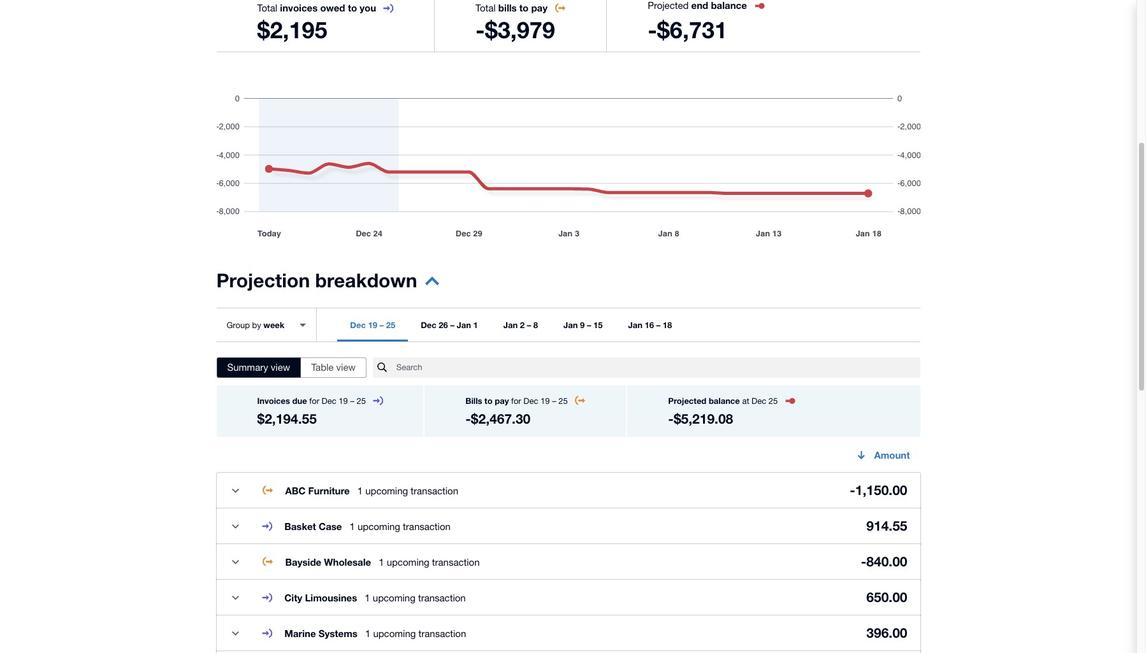 Task type: vqa. For each thing, say whether or not it's contained in the screenshot.
the 19
yes



Task type: describe. For each thing, give the bounding box(es) containing it.
- for -840.00
[[862, 554, 867, 570]]

invoices
[[280, 2, 318, 13]]

1 upcoming transaction for 650.00
[[365, 593, 466, 604]]

transaction for -840.00
[[432, 557, 480, 568]]

table
[[311, 362, 334, 373]]

2
[[520, 320, 525, 330]]

– for 8
[[527, 320, 531, 330]]

dec 26 – jan 1
[[421, 320, 478, 330]]

marine
[[285, 628, 316, 639]]

19 inside invoices due for dec 19 – 25 $2,194.55
[[339, 397, 348, 406]]

– for jan
[[451, 320, 455, 330]]

1 upcoming transaction for -1,150.00
[[358, 486, 459, 497]]

25 inside projected balance at dec 25
[[769, 397, 778, 406]]

- for -1,150.00
[[850, 483, 856, 499]]

8
[[534, 320, 538, 330]]

– inside invoices due for dec 19 – 25 $2,194.55
[[350, 397, 355, 406]]

$5,219.08
[[674, 411, 734, 427]]

total for $2,195
[[257, 3, 278, 13]]

to inside total invoices owed to you $2,195
[[348, 2, 357, 13]]

1 upcoming transaction for -840.00
[[379, 557, 480, 568]]

- inside "total bills to pay -$3,979"
[[476, 16, 485, 43]]

dec inside invoices due for dec 19 – 25 $2,194.55
[[322, 397, 337, 406]]

limousines
[[305, 592, 357, 604]]

9
[[580, 320, 585, 330]]

$2,467.30
[[471, 411, 531, 427]]

furniture
[[308, 485, 350, 497]]

toggle image for 650.00
[[223, 586, 248, 611]]

jan 2 – 8
[[504, 320, 538, 330]]

amount
[[875, 450, 911, 461]]

abc furniture
[[285, 485, 350, 497]]

projected balance at dec 25
[[669, 396, 778, 406]]

to inside bills to pay for dec 19 – 25 -$2,467.30
[[485, 396, 493, 406]]

– for 18
[[657, 320, 661, 330]]

18
[[663, 320, 672, 330]]

city limousines
[[285, 592, 357, 604]]

summary view
[[227, 362, 290, 373]]

wholesale
[[324, 557, 371, 568]]

bills to pay for dec 19 – 25 -$2,467.30
[[466, 396, 568, 427]]

city
[[285, 592, 302, 604]]

- inside bills to pay for dec 19 – 25 -$2,467.30
[[466, 411, 471, 427]]

396.00
[[867, 626, 908, 642]]

1 upcoming transaction for 914.55
[[350, 521, 451, 532]]

16
[[645, 320, 654, 330]]

projected for projected balance at dec 25
[[669, 396, 707, 406]]

dec down the breakdown
[[350, 320, 366, 330]]

25 inside invoices due for dec 19 – 25 $2,194.55
[[357, 397, 366, 406]]

jan 9 – 15
[[564, 320, 603, 330]]

total for $3,979
[[476, 3, 496, 13]]

1 upcoming transaction for 396.00
[[365, 629, 466, 639]]

at
[[743, 397, 750, 406]]

-$5,219.08
[[669, 411, 734, 427]]

abc
[[285, 485, 306, 497]]

jan for jan 16 – 18
[[629, 320, 643, 330]]

914.55
[[867, 519, 908, 535]]

toggle image for 1,150.00
[[223, 478, 248, 504]]

group by week
[[227, 320, 285, 330]]

for inside invoices due for dec 19 – 25 $2,194.55
[[310, 397, 320, 406]]

1 jan from the left
[[457, 320, 471, 330]]

26
[[439, 320, 448, 330]]

1 horizontal spatial 19
[[368, 320, 378, 330]]

upcoming for -1,150.00
[[366, 486, 408, 497]]

dec 19 – 25
[[350, 320, 396, 330]]

upcoming for -840.00
[[387, 557, 430, 568]]

marine systems
[[285, 628, 358, 639]]

$3,979
[[485, 16, 555, 43]]

transaction for -1,150.00
[[411, 486, 459, 497]]

invoices
[[257, 396, 290, 406]]

$6,731
[[658, 16, 728, 43]]

1 for 396.00
[[365, 629, 371, 639]]

basket
[[285, 521, 316, 532]]

1 for -1,150.00
[[358, 486, 363, 497]]



Task type: locate. For each thing, give the bounding box(es) containing it.
dec left 26
[[421, 320, 437, 330]]

total left bills
[[476, 3, 496, 13]]

-1,150.00
[[850, 483, 908, 499]]

pay up $2,467.30
[[495, 396, 509, 406]]

week
[[264, 320, 285, 330]]

-$6,731
[[648, 16, 728, 43]]

1 for from the left
[[310, 397, 320, 406]]

bills
[[466, 396, 483, 406]]

- for -$5,219.08
[[669, 411, 674, 427]]

you
[[360, 2, 376, 13]]

19
[[368, 320, 378, 330], [339, 397, 348, 406], [541, 397, 550, 406]]

2 vertical spatial toggle image
[[223, 550, 248, 575]]

1 vertical spatial projected
[[669, 396, 707, 406]]

total inside "total bills to pay -$3,979"
[[476, 3, 496, 13]]

Search for a document search field
[[397, 357, 921, 379]]

table view
[[311, 362, 356, 373]]

0 horizontal spatial view
[[271, 362, 290, 373]]

3 toggle image from the top
[[223, 550, 248, 575]]

systems
[[319, 628, 358, 639]]

projected for projected
[[648, 0, 692, 11]]

toggle image for 396.00
[[223, 621, 248, 647]]

1 horizontal spatial view
[[337, 362, 356, 373]]

2 for from the left
[[512, 397, 522, 406]]

1 toggle image from the top
[[223, 586, 248, 611]]

upcoming for 914.55
[[358, 521, 401, 532]]

dec inside bills to pay for dec 19 – 25 -$2,467.30
[[524, 397, 539, 406]]

0 horizontal spatial 19
[[339, 397, 348, 406]]

1 vertical spatial toggle image
[[223, 514, 248, 540]]

for up $2,467.30
[[512, 397, 522, 406]]

-840.00
[[862, 554, 908, 570]]

2 horizontal spatial to
[[520, 2, 529, 13]]

pay inside bills to pay for dec 19 – 25 -$2,467.30
[[495, 396, 509, 406]]

$2,194.55
[[257, 411, 317, 427]]

upcoming for 650.00
[[373, 593, 416, 604]]

total left invoices
[[257, 3, 278, 13]]

0 horizontal spatial to
[[348, 2, 357, 13]]

upcoming for 396.00
[[373, 629, 416, 639]]

projected
[[648, 0, 692, 11], [669, 396, 707, 406]]

view for summary view
[[271, 362, 290, 373]]

dec up $2,467.30
[[524, 397, 539, 406]]

view right table
[[337, 362, 356, 373]]

1 right wholesale
[[379, 557, 384, 568]]

balance
[[709, 396, 740, 406]]

19 inside bills to pay for dec 19 – 25 -$2,467.30
[[541, 397, 550, 406]]

650.00
[[867, 590, 908, 606]]

view
[[271, 362, 290, 373], [337, 362, 356, 373]]

case
[[319, 521, 342, 532]]

1 vertical spatial toggle image
[[223, 621, 248, 647]]

1 horizontal spatial total
[[476, 3, 496, 13]]

1 total from the left
[[257, 3, 278, 13]]

0 horizontal spatial pay
[[495, 396, 509, 406]]

to
[[348, 2, 357, 13], [520, 2, 529, 13], [485, 396, 493, 406]]

15
[[594, 320, 603, 330]]

2 toggle image from the top
[[223, 621, 248, 647]]

view for table view
[[337, 362, 356, 373]]

dec right at
[[752, 397, 767, 406]]

toggle image for 840.00
[[223, 550, 248, 575]]

upcoming right wholesale
[[387, 557, 430, 568]]

projection breakdown view option group
[[217, 358, 367, 378]]

–
[[380, 320, 384, 330], [451, 320, 455, 330], [527, 320, 531, 330], [587, 320, 592, 330], [657, 320, 661, 330], [350, 397, 355, 406], [552, 397, 557, 406]]

dec right due
[[322, 397, 337, 406]]

0 vertical spatial toggle image
[[223, 478, 248, 504]]

transaction
[[411, 486, 459, 497], [403, 521, 451, 532], [432, 557, 480, 568], [418, 593, 466, 604], [419, 629, 466, 639]]

transaction for 650.00
[[418, 593, 466, 604]]

total bills to pay -$3,979
[[476, 2, 555, 43]]

0 vertical spatial pay
[[532, 2, 548, 13]]

jan
[[457, 320, 471, 330], [504, 320, 518, 330], [564, 320, 578, 330], [629, 320, 643, 330]]

by
[[252, 321, 261, 330]]

1 for -840.00
[[379, 557, 384, 568]]

for
[[310, 397, 320, 406], [512, 397, 522, 406]]

1 right systems
[[365, 629, 371, 639]]

jan left 2
[[504, 320, 518, 330]]

toggle image
[[223, 586, 248, 611], [223, 621, 248, 647]]

breakdown
[[315, 269, 417, 292]]

total inside total invoices owed to you $2,195
[[257, 3, 278, 13]]

0 vertical spatial toggle image
[[223, 586, 248, 611]]

– for 25
[[380, 320, 384, 330]]

1 view from the left
[[271, 362, 290, 373]]

basket case
[[285, 521, 342, 532]]

1 toggle image from the top
[[223, 478, 248, 504]]

projected up -$5,219.08
[[669, 396, 707, 406]]

1 right limousines
[[365, 593, 370, 604]]

-
[[476, 16, 485, 43], [648, 16, 658, 43], [466, 411, 471, 427], [669, 411, 674, 427], [850, 483, 856, 499], [862, 554, 867, 570]]

1 right 26
[[474, 320, 478, 330]]

due
[[293, 396, 307, 406]]

25
[[386, 320, 396, 330], [357, 397, 366, 406], [559, 397, 568, 406], [769, 397, 778, 406]]

to inside "total bills to pay -$3,979"
[[520, 2, 529, 13]]

1 right case
[[350, 521, 355, 532]]

1 right furniture at the bottom
[[358, 486, 363, 497]]

1,150.00
[[856, 483, 908, 499]]

upcoming up wholesale
[[358, 521, 401, 532]]

2 total from the left
[[476, 3, 496, 13]]

transaction for 396.00
[[419, 629, 466, 639]]

bayside wholesale
[[285, 557, 371, 568]]

3 jan from the left
[[564, 320, 578, 330]]

bayside
[[285, 557, 322, 568]]

total invoices owed to you $2,195
[[257, 2, 376, 43]]

2 view from the left
[[337, 362, 356, 373]]

transaction for 914.55
[[403, 521, 451, 532]]

upcoming
[[366, 486, 408, 497], [358, 521, 401, 532], [387, 557, 430, 568], [373, 593, 416, 604], [373, 629, 416, 639]]

1
[[474, 320, 478, 330], [358, 486, 363, 497], [350, 521, 355, 532], [379, 557, 384, 568], [365, 593, 370, 604], [365, 629, 371, 639]]

pay up $3,979
[[532, 2, 548, 13]]

bills
[[499, 2, 517, 13]]

projected up -$6,731
[[648, 0, 692, 11]]

$2,195
[[257, 16, 328, 43]]

upcoming right systems
[[373, 629, 416, 639]]

dec
[[350, 320, 366, 330], [421, 320, 437, 330], [322, 397, 337, 406], [524, 397, 539, 406], [752, 397, 767, 406]]

1 for 650.00
[[365, 593, 370, 604]]

– inside bills to pay for dec 19 – 25 -$2,467.30
[[552, 397, 557, 406]]

jan for jan 9 – 15
[[564, 320, 578, 330]]

2 horizontal spatial 19
[[541, 397, 550, 406]]

total
[[257, 3, 278, 13], [476, 3, 496, 13]]

0 vertical spatial projected
[[648, 0, 692, 11]]

upcoming right limousines
[[373, 593, 416, 604]]

summary
[[227, 362, 268, 373]]

1 horizontal spatial for
[[512, 397, 522, 406]]

for inside bills to pay for dec 19 – 25 -$2,467.30
[[512, 397, 522, 406]]

840.00
[[867, 554, 908, 570]]

jan 16 – 18
[[629, 320, 672, 330]]

1 vertical spatial pay
[[495, 396, 509, 406]]

1 upcoming transaction
[[358, 486, 459, 497], [350, 521, 451, 532], [379, 557, 480, 568], [365, 593, 466, 604], [365, 629, 466, 639]]

0 horizontal spatial total
[[257, 3, 278, 13]]

jan left '16'
[[629, 320, 643, 330]]

pay
[[532, 2, 548, 13], [495, 396, 509, 406]]

projection breakdown
[[217, 269, 417, 292]]

jan left 9
[[564, 320, 578, 330]]

owed
[[320, 2, 345, 13]]

1 for 914.55
[[350, 521, 355, 532]]

– for 15
[[587, 320, 592, 330]]

1 horizontal spatial pay
[[532, 2, 548, 13]]

invoices due for dec 19 – 25 $2,194.55
[[257, 396, 366, 427]]

group
[[227, 321, 250, 330]]

4 jan from the left
[[629, 320, 643, 330]]

jan right 26
[[457, 320, 471, 330]]

toggle image
[[223, 478, 248, 504], [223, 514, 248, 540], [223, 550, 248, 575]]

for right due
[[310, 397, 320, 406]]

amount button
[[847, 443, 921, 468]]

2 jan from the left
[[504, 320, 518, 330]]

projection breakdown button
[[217, 269, 439, 300]]

view right summary
[[271, 362, 290, 373]]

upcoming right furniture at the bottom
[[366, 486, 408, 497]]

25 inside bills to pay for dec 19 – 25 -$2,467.30
[[559, 397, 568, 406]]

0 horizontal spatial for
[[310, 397, 320, 406]]

2 toggle image from the top
[[223, 514, 248, 540]]

- for -$6,731
[[648, 16, 658, 43]]

dec inside projected balance at dec 25
[[752, 397, 767, 406]]

1 horizontal spatial to
[[485, 396, 493, 406]]

jan for jan 2 – 8
[[504, 320, 518, 330]]

projection
[[217, 269, 310, 292]]

pay inside "total bills to pay -$3,979"
[[532, 2, 548, 13]]



